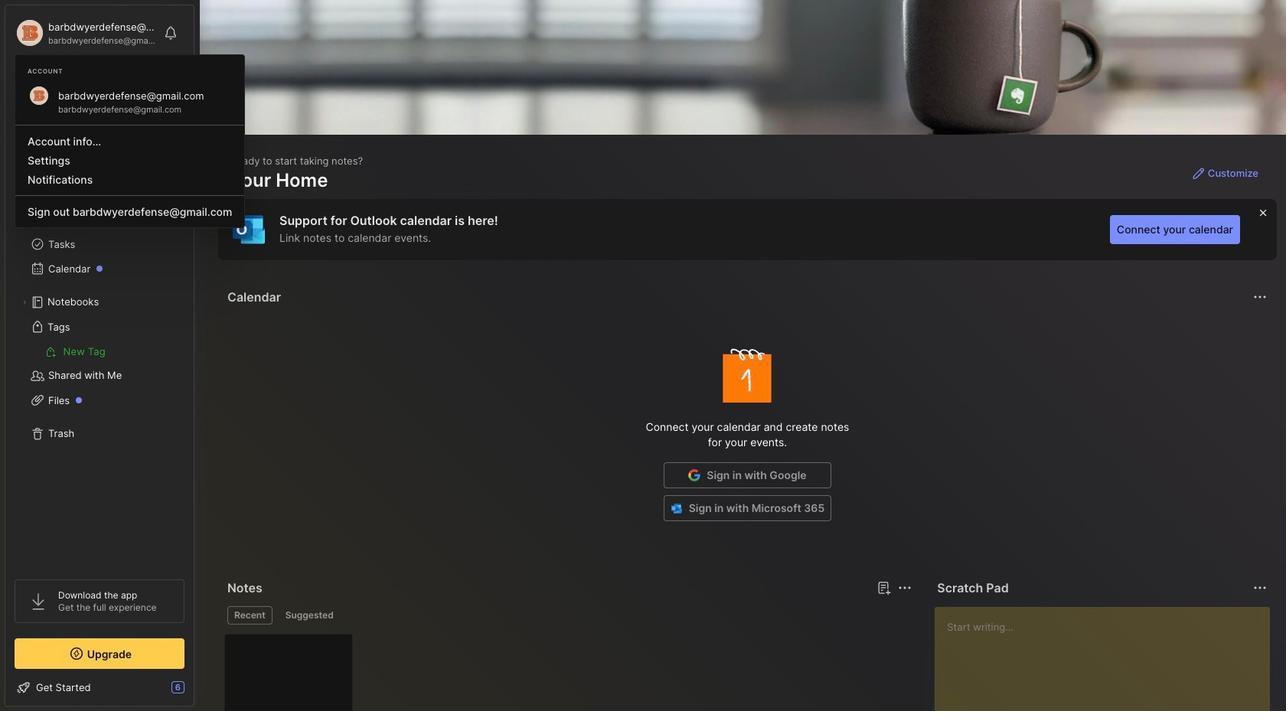 Task type: vqa. For each thing, say whether or not it's contained in the screenshot.
search field within MAIN 'element'
yes



Task type: locate. For each thing, give the bounding box(es) containing it.
2 more actions image from the left
[[1252, 579, 1270, 597]]

More actions field
[[1250, 286, 1271, 308], [895, 578, 916, 599], [1250, 578, 1271, 599]]

0 horizontal spatial more actions image
[[896, 579, 915, 597]]

None search field
[[42, 76, 171, 94]]

tree
[[5, 149, 194, 566]]

1 horizontal spatial more actions image
[[1252, 579, 1270, 597]]

tab list
[[227, 607, 910, 625]]

1 more actions image from the left
[[896, 579, 915, 597]]

tab
[[227, 607, 272, 625], [279, 607, 341, 625]]

0 horizontal spatial tab
[[227, 607, 272, 625]]

1 horizontal spatial tab
[[279, 607, 341, 625]]

1 tab from the left
[[227, 607, 272, 625]]

Help and Learning task checklist field
[[5, 676, 194, 700]]

group
[[15, 339, 184, 364]]

more actions image
[[896, 579, 915, 597], [1252, 579, 1270, 597]]

Start writing… text field
[[948, 607, 1270, 712]]

none search field inside main element
[[42, 76, 171, 94]]

main element
[[0, 0, 199, 712]]



Task type: describe. For each thing, give the bounding box(es) containing it.
Account field
[[15, 18, 156, 48]]

more actions image
[[1252, 288, 1270, 306]]

dropdown list menu
[[15, 119, 245, 221]]

expand notebooks image
[[20, 298, 29, 307]]

click to collapse image
[[193, 683, 205, 702]]

tree inside main element
[[5, 149, 194, 566]]

2 tab from the left
[[279, 607, 341, 625]]

Search text field
[[42, 78, 171, 93]]

group inside main element
[[15, 339, 184, 364]]



